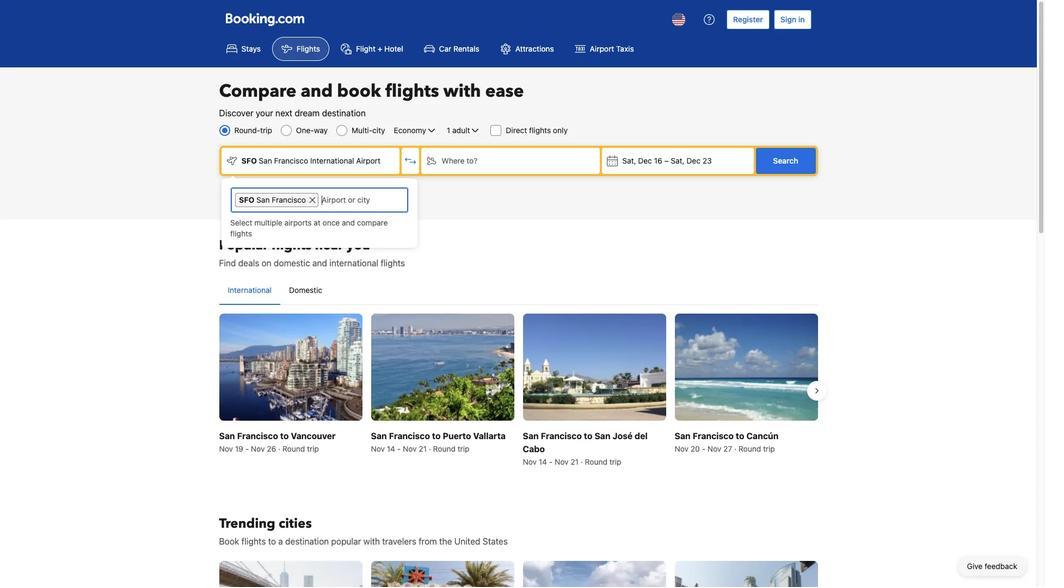 Task type: locate. For each thing, give the bounding box(es) containing it.
multiple
[[254, 218, 282, 228]]

1 vertical spatial airport
[[356, 156, 380, 165]]

francisco left the puerto
[[389, 432, 430, 442]]

airport
[[590, 44, 614, 53], [356, 156, 380, 165]]

1
[[447, 126, 450, 135]]

multi-city
[[352, 126, 385, 135]]

airport left taxis
[[590, 44, 614, 53]]

select
[[230, 218, 252, 228]]

· inside san francisco to puerto vallarta nov 14 - nov 21 · round trip
[[429, 445, 431, 454]]

0 vertical spatial destination
[[322, 108, 366, 118]]

book
[[219, 537, 239, 547]]

0 horizontal spatial with
[[364, 537, 380, 547]]

francisco for san francisco to puerto vallarta
[[389, 432, 430, 442]]

0 horizontal spatial 14
[[387, 445, 395, 454]]

- inside san francisco to san josé del cabo nov 14 - nov 21 · round trip
[[549, 458, 553, 467]]

1 vertical spatial 14
[[539, 458, 547, 467]]

booking.com logo image
[[226, 13, 304, 26], [226, 13, 304, 26]]

0 vertical spatial 21
[[419, 445, 427, 454]]

direct
[[506, 126, 527, 135]]

1 vertical spatial sfo
[[239, 195, 254, 205]]

airport taxis
[[590, 44, 634, 53]]

francisco up 27
[[693, 432, 734, 442]]

flights up domestic
[[271, 237, 312, 255]]

to left vancouver
[[280, 432, 289, 442]]

taxis
[[616, 44, 634, 53]]

travelers
[[382, 537, 416, 547]]

27
[[724, 445, 732, 454]]

flights inside compare and book flights with ease discover your next dream destination
[[385, 79, 439, 103]]

with right popular
[[364, 537, 380, 547]]

trip down cancún on the bottom of the page
[[763, 445, 775, 454]]

to inside san francisco to san josé del cabo nov 14 - nov 21 · round trip
[[584, 432, 593, 442]]

26
[[267, 445, 276, 454]]

dec left 23
[[687, 156, 701, 165]]

1 horizontal spatial 21
[[571, 458, 579, 467]]

dec
[[638, 156, 652, 165], [687, 156, 701, 165]]

0 vertical spatial 14
[[387, 445, 395, 454]]

once
[[323, 218, 340, 228]]

your
[[256, 108, 273, 118]]

and inside popular flights near you find deals on domestic and international flights
[[312, 259, 327, 268]]

0 horizontal spatial 21
[[419, 445, 427, 454]]

to inside the san francisco to vancouver nov 19 - nov 26 · round trip
[[280, 432, 289, 442]]

you
[[347, 237, 370, 255]]

0 vertical spatial airport
[[590, 44, 614, 53]]

francisco for san francisco to vancouver
[[237, 432, 278, 442]]

sfo san francisco international airport
[[241, 156, 380, 165]]

0 horizontal spatial dec
[[638, 156, 652, 165]]

francisco inside san francisco to san josé del cabo nov 14 - nov 21 · round trip
[[541, 432, 582, 442]]

san francisco to puerto vallarta image
[[371, 314, 514, 421]]

popular
[[331, 537, 361, 547]]

region
[[210, 310, 827, 473]]

1 horizontal spatial 14
[[539, 458, 547, 467]]

1 vertical spatial 21
[[571, 458, 579, 467]]

to inside trending cities book flights to a destination popular with travelers from the united states
[[268, 537, 276, 547]]

cancún
[[747, 432, 779, 442]]

dec left 16
[[638, 156, 652, 165]]

dream
[[295, 108, 320, 118]]

popular flights near you find deals on domestic and international flights
[[219, 237, 405, 268]]

to left a
[[268, 537, 276, 547]]

domestic
[[274, 259, 310, 268]]

flights link
[[272, 37, 329, 61]]

- inside the san francisco to vancouver nov 19 - nov 26 · round trip
[[245, 445, 249, 454]]

car
[[439, 44, 451, 53]]

+
[[378, 44, 382, 53]]

francisco up airports
[[272, 195, 306, 205]]

0 horizontal spatial sat,
[[622, 156, 636, 165]]

francisco down one-
[[274, 156, 308, 165]]

destination up multi-
[[322, 108, 366, 118]]

20
[[691, 445, 700, 454]]

trip down the josé
[[610, 458, 621, 467]]

23
[[703, 156, 712, 165]]

san francisco to cancún image
[[675, 314, 818, 421]]

san francisco to san josé del cabo image
[[523, 314, 666, 421]]

flights down trending
[[241, 537, 266, 547]]

1 vertical spatial international
[[228, 286, 272, 295]]

international down the deals in the left of the page
[[228, 286, 272, 295]]

2 vertical spatial and
[[312, 259, 327, 268]]

near
[[315, 237, 343, 255]]

international inside international button
[[228, 286, 272, 295]]

hotel
[[384, 44, 403, 53]]

1 horizontal spatial with
[[443, 79, 481, 103]]

to left the josé
[[584, 432, 593, 442]]

to left cancún on the bottom of the page
[[736, 432, 745, 442]]

give feedback button
[[958, 557, 1026, 577]]

to
[[280, 432, 289, 442], [432, 432, 441, 442], [584, 432, 593, 442], [736, 432, 745, 442], [268, 537, 276, 547]]

0 vertical spatial and
[[301, 79, 333, 103]]

trip inside the san francisco to vancouver nov 19 - nov 26 · round trip
[[307, 445, 319, 454]]

where to? button
[[422, 148, 600, 174]]

trip down vancouver
[[307, 445, 319, 454]]

vancouver
[[291, 432, 336, 442]]

to left the puerto
[[432, 432, 441, 442]]

sfo down round-
[[241, 156, 257, 165]]

san
[[259, 156, 272, 165], [257, 195, 270, 205], [219, 432, 235, 442], [371, 432, 387, 442], [523, 432, 539, 442], [595, 432, 611, 442], [675, 432, 691, 442]]

direct flights only
[[506, 126, 568, 135]]

to inside san francisco to cancún nov 20 - nov 27 · round trip
[[736, 432, 745, 442]]

from
[[419, 537, 437, 547]]

·
[[278, 445, 280, 454], [429, 445, 431, 454], [734, 445, 737, 454], [581, 458, 583, 467]]

francisco up 26
[[237, 432, 278, 442]]

14
[[387, 445, 395, 454], [539, 458, 547, 467]]

francisco inside san francisco to cancún nov 20 - nov 27 · round trip
[[693, 432, 734, 442]]

destination
[[322, 108, 366, 118], [285, 537, 329, 547]]

international
[[310, 156, 354, 165], [228, 286, 272, 295]]

2 dec from the left
[[687, 156, 701, 165]]

destination down cities
[[285, 537, 329, 547]]

flights inside select multiple airports at once and compare flights
[[230, 229, 252, 238]]

francisco inside the san francisco to vancouver nov 19 - nov 26 · round trip
[[237, 432, 278, 442]]

airports
[[284, 218, 312, 228]]

flights up economy
[[385, 79, 439, 103]]

21 inside san francisco to san josé del cabo nov 14 - nov 21 · round trip
[[571, 458, 579, 467]]

0 vertical spatial sfo
[[241, 156, 257, 165]]

international button
[[219, 277, 280, 305]]

0 vertical spatial with
[[443, 79, 481, 103]]

sat, left 16
[[622, 156, 636, 165]]

1 horizontal spatial dec
[[687, 156, 701, 165]]

1 vertical spatial and
[[342, 218, 355, 228]]

sfo
[[241, 156, 257, 165], [239, 195, 254, 205]]

cities
[[279, 516, 312, 534]]

where to?
[[442, 156, 478, 165]]

0 vertical spatial international
[[310, 156, 354, 165]]

flight + hotel
[[356, 44, 403, 53]]

city
[[372, 126, 385, 135]]

airport down multi-city at the left of the page
[[356, 156, 380, 165]]

1 vertical spatial with
[[364, 537, 380, 547]]

flights
[[385, 79, 439, 103], [529, 126, 551, 135], [230, 229, 252, 238], [271, 237, 312, 255], [381, 259, 405, 268], [241, 537, 266, 547]]

francisco inside san francisco to puerto vallarta nov 14 - nov 21 · round trip
[[389, 432, 430, 442]]

search
[[773, 156, 798, 165]]

with up 'adult'
[[443, 79, 481, 103]]

tab list
[[219, 277, 818, 306]]

round inside san francisco to cancún nov 20 - nov 27 · round trip
[[739, 445, 761, 454]]

0 horizontal spatial international
[[228, 286, 272, 295]]

flights inside trending cities book flights to a destination popular with travelers from the united states
[[241, 537, 266, 547]]

sign
[[781, 15, 796, 24]]

in
[[798, 15, 805, 24]]

nov
[[219, 445, 233, 454], [251, 445, 265, 454], [371, 445, 385, 454], [403, 445, 417, 454], [675, 445, 689, 454], [708, 445, 722, 454], [523, 458, 537, 467], [555, 458, 569, 467]]

francisco up cabo
[[541, 432, 582, 442]]

1 horizontal spatial sat,
[[671, 156, 685, 165]]

to inside san francisco to puerto vallarta nov 14 - nov 21 · round trip
[[432, 432, 441, 442]]

attractions
[[515, 44, 554, 53]]

discover
[[219, 108, 253, 118]]

give
[[967, 562, 983, 572]]

to for san
[[584, 432, 593, 442]]

- inside san francisco to puerto vallarta nov 14 - nov 21 · round trip
[[397, 445, 401, 454]]

stays
[[241, 44, 261, 53]]

sign in link
[[774, 10, 811, 29]]

trip down the your
[[260, 126, 272, 135]]

airport inside airport taxis link
[[590, 44, 614, 53]]

search button
[[756, 148, 816, 174]]

and inside compare and book flights with ease discover your next dream destination
[[301, 79, 333, 103]]

select multiple airports at once and compare flights
[[230, 218, 388, 238]]

destination inside trending cities book flights to a destination popular with travelers from the united states
[[285, 537, 329, 547]]

international down way
[[310, 156, 354, 165]]

car rentals
[[439, 44, 479, 53]]

and
[[301, 79, 333, 103], [342, 218, 355, 228], [312, 259, 327, 268]]

and inside select multiple airports at once and compare flights
[[342, 218, 355, 228]]

stays link
[[217, 37, 270, 61]]

1 horizontal spatial airport
[[590, 44, 614, 53]]

book
[[337, 79, 381, 103]]

san francisco to san josé del cabo nov 14 - nov 21 · round trip
[[523, 432, 648, 467]]

rentals
[[453, 44, 479, 53]]

trip down the puerto
[[458, 445, 470, 454]]

flights left only at the top of page
[[529, 126, 551, 135]]

and down "near"
[[312, 259, 327, 268]]

and up dream
[[301, 79, 333, 103]]

airport taxis link
[[565, 37, 643, 61]]

sat, right "–"
[[671, 156, 685, 165]]

flights down select on the left top of the page
[[230, 229, 252, 238]]

domestic button
[[280, 277, 331, 305]]

–
[[664, 156, 669, 165]]

to for puerto
[[432, 432, 441, 442]]

and right the once
[[342, 218, 355, 228]]

· inside the san francisco to vancouver nov 19 - nov 26 · round trip
[[278, 445, 280, 454]]

sfo up select on the left top of the page
[[239, 195, 254, 205]]

1 dec from the left
[[638, 156, 652, 165]]

1 vertical spatial destination
[[285, 537, 329, 547]]



Task type: describe. For each thing, give the bounding box(es) containing it.
sfo for sfo san francisco international airport
[[241, 156, 257, 165]]

international
[[329, 259, 378, 268]]

trending cities book flights to a destination popular with travelers from the united states
[[219, 516, 508, 547]]

21 inside san francisco to puerto vallarta nov 14 - nov 21 · round trip
[[419, 445, 427, 454]]

vallarta
[[473, 432, 506, 442]]

round-
[[234, 126, 260, 135]]

next
[[275, 108, 292, 118]]

1 adult button
[[446, 124, 482, 137]]

trending
[[219, 516, 275, 534]]

feedback
[[985, 562, 1017, 572]]

san inside the san francisco to vancouver nov 19 - nov 26 · round trip
[[219, 432, 235, 442]]

san francisco to vancouver nov 19 - nov 26 · round trip
[[219, 432, 336, 454]]

united
[[454, 537, 480, 547]]

14 inside san francisco to san josé del cabo nov 14 - nov 21 · round trip
[[539, 458, 547, 467]]

on
[[262, 259, 271, 268]]

- inside san francisco to cancún nov 20 - nov 27 · round trip
[[702, 445, 706, 454]]

flights right international
[[381, 259, 405, 268]]

sfo san francisco
[[239, 195, 306, 205]]

round-trip
[[234, 126, 272, 135]]

1 sat, from the left
[[622, 156, 636, 165]]

sat, dec 16 – sat, dec 23
[[622, 156, 712, 165]]

flight + hotel link
[[332, 37, 412, 61]]

compare
[[219, 79, 296, 103]]

only
[[553, 126, 568, 135]]

to for vancouver
[[280, 432, 289, 442]]

san francisco to cancún nov 20 - nov 27 · round trip
[[675, 432, 779, 454]]

sign in
[[781, 15, 805, 24]]

where
[[442, 156, 465, 165]]

give feedback
[[967, 562, 1017, 572]]

16
[[654, 156, 662, 165]]

one-
[[296, 126, 314, 135]]

· inside san francisco to cancún nov 20 - nov 27 · round trip
[[734, 445, 737, 454]]

ease
[[485, 79, 524, 103]]

register
[[733, 15, 763, 24]]

destination inside compare and book flights with ease discover your next dream destination
[[322, 108, 366, 118]]

round inside san francisco to san josé del cabo nov 14 - nov 21 · round trip
[[585, 458, 608, 467]]

way
[[314, 126, 328, 135]]

josé
[[613, 432, 633, 442]]

compare
[[357, 218, 388, 228]]

region containing san francisco to vancouver
[[210, 310, 827, 473]]

to for cancún
[[736, 432, 745, 442]]

one-way
[[296, 126, 328, 135]]

Airport or city text field
[[321, 193, 404, 207]]

round inside san francisco to puerto vallarta nov 14 - nov 21 · round trip
[[433, 445, 456, 454]]

14 inside san francisco to puerto vallarta nov 14 - nov 21 · round trip
[[387, 445, 395, 454]]

multi-
[[352, 126, 372, 135]]

popular
[[219, 237, 268, 255]]

economy
[[394, 126, 426, 135]]

trip inside san francisco to puerto vallarta nov 14 - nov 21 · round trip
[[458, 445, 470, 454]]

trip inside san francisco to cancún nov 20 - nov 27 · round trip
[[763, 445, 775, 454]]

trip inside san francisco to san josé del cabo nov 14 - nov 21 · round trip
[[610, 458, 621, 467]]

states
[[483, 537, 508, 547]]

0 horizontal spatial airport
[[356, 156, 380, 165]]

· inside san francisco to san josé del cabo nov 14 - nov 21 · round trip
[[581, 458, 583, 467]]

san inside san francisco to puerto vallarta nov 14 - nov 21 · round trip
[[371, 432, 387, 442]]

1 horizontal spatial international
[[310, 156, 354, 165]]

adult
[[452, 126, 470, 135]]

compare and book flights with ease discover your next dream destination
[[219, 79, 524, 118]]

at
[[314, 218, 321, 228]]

flights
[[297, 44, 320, 53]]

round inside the san francisco to vancouver nov 19 - nov 26 · round trip
[[282, 445, 305, 454]]

cabo
[[523, 445, 545, 455]]

the
[[439, 537, 452, 547]]

sfo for sfo san francisco
[[239, 195, 254, 205]]

with inside compare and book flights with ease discover your next dream destination
[[443, 79, 481, 103]]

2 sat, from the left
[[671, 156, 685, 165]]

puerto
[[443, 432, 471, 442]]

san francisco to vancouver image
[[219, 314, 362, 421]]

tab list containing international
[[219, 277, 818, 306]]

attractions link
[[491, 37, 563, 61]]

deals
[[238, 259, 259, 268]]

a
[[278, 537, 283, 547]]

19
[[235, 445, 243, 454]]

with inside trending cities book flights to a destination popular with travelers from the united states
[[364, 537, 380, 547]]

register link
[[727, 10, 770, 29]]

find
[[219, 259, 236, 268]]

francisco for san francisco to san josé del cabo
[[541, 432, 582, 442]]

1 adult
[[447, 126, 470, 135]]

flight
[[356, 44, 376, 53]]

domestic
[[289, 286, 322, 295]]

del
[[635, 432, 648, 442]]

san francisco to puerto vallarta nov 14 - nov 21 · round trip
[[371, 432, 506, 454]]

to?
[[467, 156, 478, 165]]

san inside san francisco to cancún nov 20 - nov 27 · round trip
[[675, 432, 691, 442]]

francisco for san francisco to cancún
[[693, 432, 734, 442]]

car rentals link
[[415, 37, 489, 61]]



Task type: vqa. For each thing, say whether or not it's contained in the screenshot.
second does from the top
no



